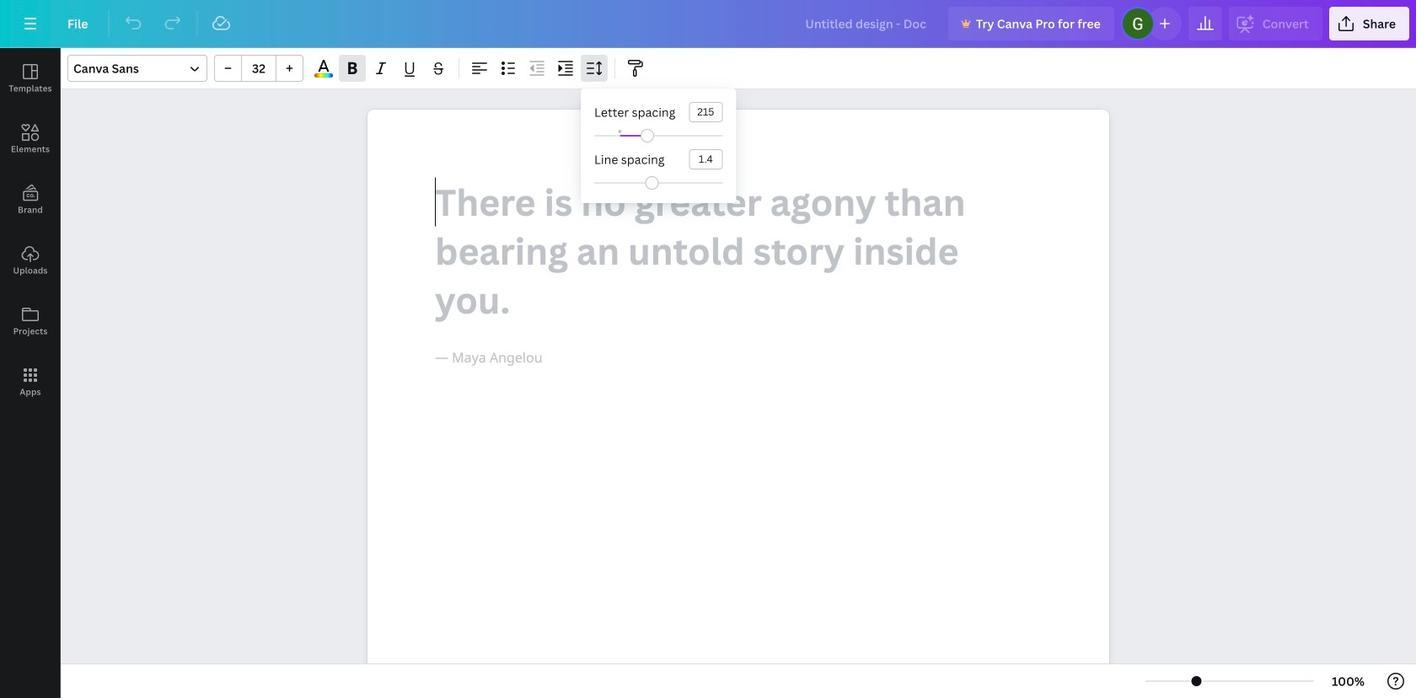 Task type: locate. For each thing, give the bounding box(es) containing it.
group
[[214, 55, 303, 82]]

None text field
[[368, 110, 1109, 698]]

main menu bar
[[0, 0, 1416, 48]]

Zoom button
[[1321, 668, 1376, 695]]

color range image
[[315, 74, 333, 78]]

-- text field
[[690, 150, 722, 169]]



Task type: vqa. For each thing, say whether or not it's contained in the screenshot.
Side Panel Tab List
yes



Task type: describe. For each thing, give the bounding box(es) containing it.
side panel tab list
[[0, 48, 61, 412]]

– – number field
[[247, 60, 271, 76]]

Design title text field
[[792, 7, 942, 40]]

-- text field
[[690, 103, 722, 121]]



